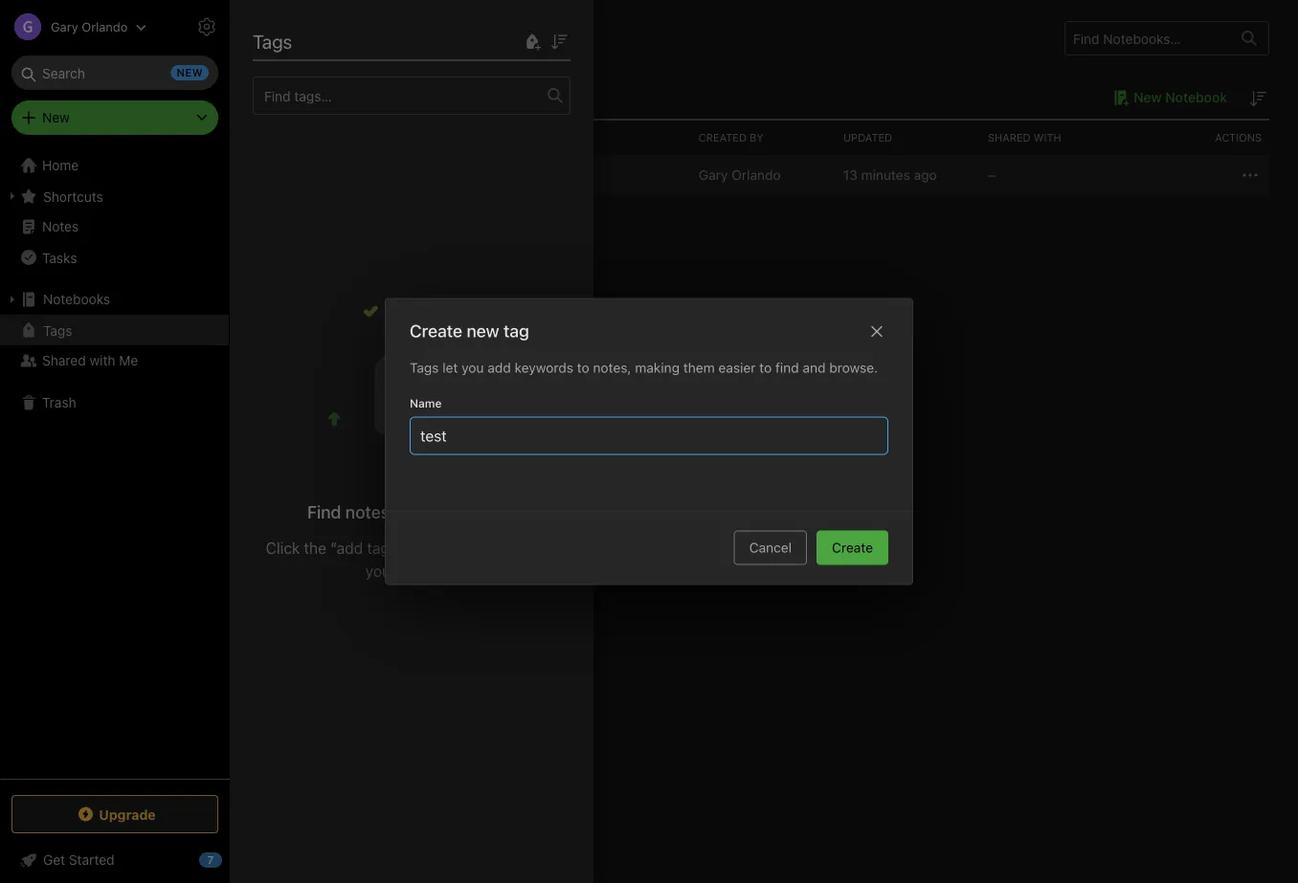 Task type: locate. For each thing, give the bounding box(es) containing it.
click the "add tag" button above to create your first tag.
[[266, 539, 558, 581]]

notebooks up notebook
[[259, 27, 350, 49]]

upgrade button
[[11, 796, 218, 834]]

with up above
[[444, 502, 477, 523]]

minutes
[[862, 167, 911, 183]]

created by button
[[691, 121, 836, 155]]

1 horizontal spatial tags
[[253, 30, 292, 52]]

1 notebook
[[259, 89, 333, 105]]

new
[[1134, 90, 1162, 105], [42, 110, 70, 125]]

actions
[[1216, 132, 1262, 144]]

tree containing home
[[0, 150, 230, 779]]

click
[[266, 539, 300, 558]]

create for create new tag
[[410, 321, 463, 341]]

find
[[776, 360, 799, 376]]

new left the notebook
[[1134, 90, 1162, 105]]

new inside button
[[1134, 90, 1162, 105]]

1 vertical spatial notebooks
[[43, 292, 110, 307]]

create for create
[[832, 540, 873, 556]]

Find Notebooks… text field
[[1066, 23, 1231, 54]]

1 horizontal spatial new
[[1134, 90, 1162, 105]]

actions button
[[1125, 121, 1270, 155]]

faster
[[394, 502, 440, 523]]

0 horizontal spatial new
[[42, 110, 70, 125]]

1 horizontal spatial notebooks
[[259, 27, 350, 49]]

0 horizontal spatial to
[[496, 539, 510, 558]]

0 vertical spatial tags
[[253, 30, 292, 52]]

1 vertical spatial with
[[444, 502, 477, 523]]

notes
[[42, 219, 79, 235]]

browse.
[[830, 360, 878, 376]]

upgrade
[[99, 807, 156, 823]]

0 vertical spatial notebooks
[[259, 27, 350, 49]]

ago
[[914, 167, 937, 183]]

1 horizontal spatial with
[[444, 502, 477, 523]]

created by
[[699, 132, 764, 144]]

0 vertical spatial create
[[410, 321, 463, 341]]

to left notes,
[[577, 360, 590, 376]]

row group
[[259, 156, 1270, 194]]

tags left let
[[410, 360, 439, 376]]

row group containing gary orlando
[[259, 156, 1270, 194]]

2 horizontal spatial tags
[[410, 360, 439, 376]]

shared with button
[[981, 121, 1125, 155]]

with
[[1034, 132, 1062, 144]]

by
[[750, 132, 764, 144]]

2 vertical spatial tags
[[410, 360, 439, 376]]

cancel button
[[734, 531, 807, 566]]

home link
[[0, 150, 230, 181]]

gary orlando
[[699, 167, 781, 183]]

1 horizontal spatial create
[[832, 540, 873, 556]]

0 horizontal spatial notebooks
[[43, 292, 110, 307]]

keywords
[[515, 360, 574, 376]]

1 vertical spatial tags
[[43, 323, 72, 338]]

new up home
[[42, 110, 70, 125]]

to left find on the right top
[[760, 360, 772, 376]]

easier
[[719, 360, 756, 376]]

the
[[304, 539, 327, 558]]

tag"
[[367, 539, 396, 558]]

with
[[90, 353, 115, 369], [444, 502, 477, 523]]

create inside create button
[[832, 540, 873, 556]]

1 vertical spatial new
[[42, 110, 70, 125]]

0 horizontal spatial create
[[410, 321, 463, 341]]

button
[[400, 539, 446, 558]]

to
[[577, 360, 590, 376], [760, 360, 772, 376], [496, 539, 510, 558]]

create
[[410, 321, 463, 341], [832, 540, 873, 556]]

orlando
[[732, 167, 781, 183]]

"add
[[331, 539, 363, 558]]

tags inside button
[[43, 323, 72, 338]]

tree
[[0, 150, 230, 779]]

with left me
[[90, 353, 115, 369]]

0 horizontal spatial with
[[90, 353, 115, 369]]

tags
[[253, 30, 292, 52], [43, 323, 72, 338], [410, 360, 439, 376]]

with inside shared with me link
[[90, 353, 115, 369]]

notebooks down "tasks"
[[43, 292, 110, 307]]

new for new
[[42, 110, 70, 125]]

close image
[[866, 320, 889, 343]]

create right cancel
[[832, 540, 873, 556]]

tags up 1
[[253, 30, 292, 52]]

None search field
[[25, 56, 205, 90]]

1 vertical spatial create
[[832, 540, 873, 556]]

created
[[699, 132, 747, 144]]

notebooks
[[259, 27, 350, 49], [43, 292, 110, 307]]

–
[[988, 167, 996, 183]]

1 horizontal spatial to
[[577, 360, 590, 376]]

create up let
[[410, 321, 463, 341]]

to right above
[[496, 539, 510, 558]]

new inside popup button
[[42, 110, 70, 125]]

first
[[400, 562, 427, 581]]

tags up shared
[[43, 323, 72, 338]]

0 vertical spatial new
[[1134, 90, 1162, 105]]

tag.
[[431, 562, 458, 581]]

tags button
[[0, 315, 229, 346]]

0 horizontal spatial tags
[[43, 323, 72, 338]]

0 vertical spatial with
[[90, 353, 115, 369]]

notebooks link
[[0, 284, 229, 315]]

notes link
[[0, 212, 229, 242]]



Task type: vqa. For each thing, say whether or not it's contained in the screenshot.
"keywords"
yes



Task type: describe. For each thing, give the bounding box(es) containing it.
new button
[[11, 101, 218, 135]]

tasks button
[[0, 242, 229, 273]]

shared with me
[[42, 353, 138, 369]]

2 horizontal spatial to
[[760, 360, 772, 376]]

updated button
[[836, 121, 981, 155]]

1
[[259, 89, 265, 105]]

13 minutes ago
[[844, 167, 937, 183]]

notes
[[346, 502, 390, 523]]

tags
[[482, 502, 516, 523]]

and
[[803, 360, 826, 376]]

shared
[[42, 353, 86, 369]]

your
[[366, 562, 396, 581]]

create new tag image
[[521, 30, 544, 53]]

notebook
[[1166, 90, 1228, 105]]

above
[[450, 539, 492, 558]]

tags let you add keywords to notes, making them easier to find and browse.
[[410, 360, 878, 376]]

new
[[467, 321, 500, 341]]

tasks
[[42, 250, 77, 266]]

create button
[[817, 531, 889, 566]]

create
[[514, 539, 558, 558]]

notebooks inside tree
[[43, 292, 110, 307]]

let
[[443, 360, 458, 376]]

them
[[684, 360, 715, 376]]

Name text field
[[419, 418, 880, 454]]

shortcuts
[[43, 188, 103, 204]]

Find tags… text field
[[254, 83, 548, 108]]

you
[[462, 360, 484, 376]]

expand notebooks image
[[5, 292, 20, 307]]

new for new notebook
[[1134, 90, 1162, 105]]

gary
[[699, 167, 728, 183]]

me
[[119, 353, 138, 369]]

name
[[410, 397, 442, 410]]

cancel
[[750, 540, 792, 556]]

row group inside notebooks element
[[259, 156, 1270, 194]]

shared with me link
[[0, 346, 229, 376]]

first notebook row
[[259, 156, 1270, 194]]

tag
[[504, 321, 529, 341]]

updated
[[844, 132, 893, 144]]

making
[[635, 360, 680, 376]]

trash link
[[0, 388, 229, 419]]

13
[[844, 167, 858, 183]]

find
[[307, 502, 341, 523]]

Search text field
[[25, 56, 205, 90]]

new notebook
[[1134, 90, 1228, 105]]

new notebook button
[[1107, 86, 1228, 109]]

to inside click the "add tag" button above to create your first tag.
[[496, 539, 510, 558]]

notebooks element
[[230, 0, 1299, 884]]

home
[[42, 158, 79, 173]]

shared
[[988, 132, 1031, 144]]

settings image
[[195, 15, 218, 38]]

shared with
[[988, 132, 1062, 144]]

notes,
[[593, 360, 632, 376]]

trash
[[42, 395, 76, 411]]

find notes faster with tags
[[307, 502, 516, 523]]

add
[[488, 360, 511, 376]]

shortcuts button
[[0, 181, 229, 212]]

notebook
[[269, 89, 333, 105]]

create new tag
[[410, 321, 529, 341]]



